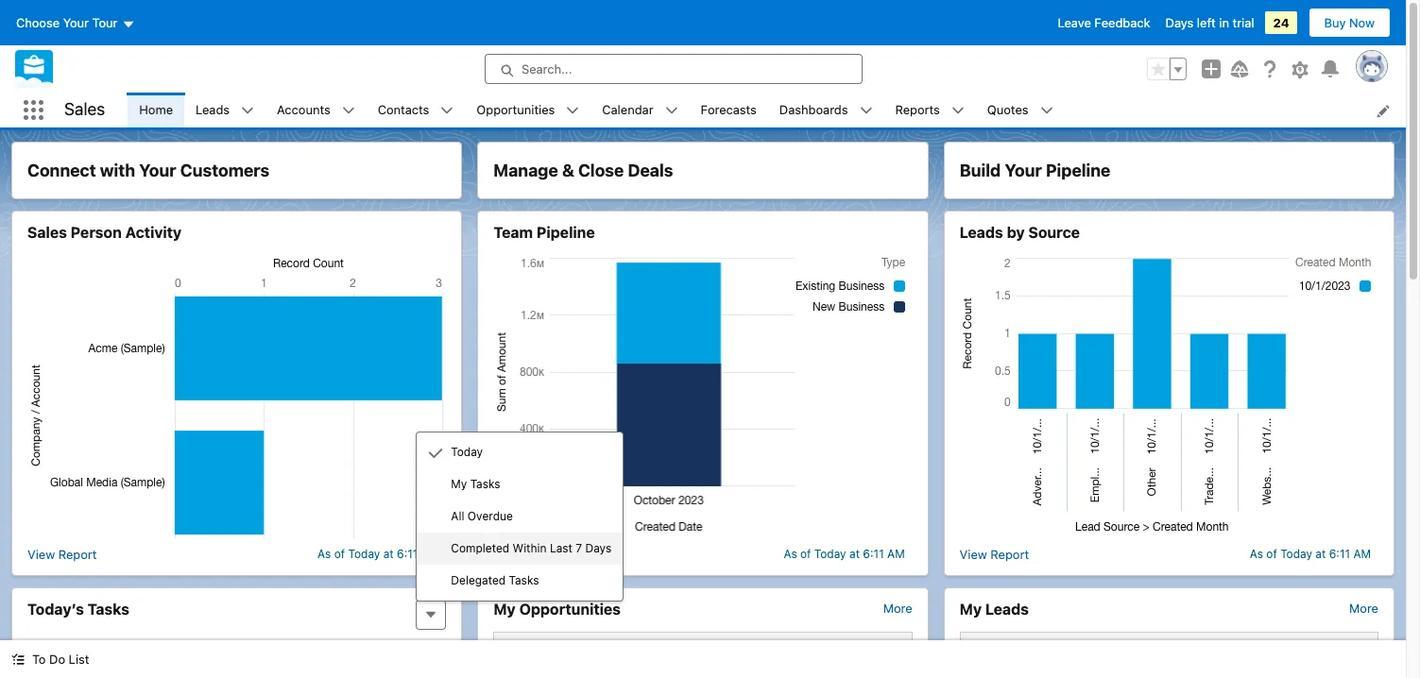 Task type: describe. For each thing, give the bounding box(es) containing it.
calendar list item
[[591, 93, 690, 128]]

more link for manage & close deals
[[884, 601, 913, 616]]

my tasks
[[451, 477, 501, 492]]

3 6:​11 from the left
[[1330, 548, 1351, 562]]

my opportunities link
[[494, 600, 621, 619]]

team pipeline
[[494, 224, 595, 241]]

0 vertical spatial pipeline
[[1046, 161, 1111, 181]]

completed within last 7 days
[[451, 542, 612, 556]]

as of today at 6:​11 am for customers
[[318, 548, 439, 562]]

choose your tour
[[16, 15, 118, 30]]

today's tasks
[[27, 601, 129, 618]]

whitepaper
[[213, 645, 277, 660]]

reports
[[896, 102, 940, 117]]

menu containing today
[[417, 437, 623, 597]]

buy
[[1325, 15, 1347, 30]]

dashboards
[[780, 102, 848, 117]]

completed
[[451, 542, 510, 556]]

in
[[1220, 15, 1230, 30]]

am for customers
[[421, 548, 439, 562]]

(sample)
[[280, 645, 332, 660]]

today's
[[27, 601, 84, 618]]

0 horizontal spatial pipeline
[[537, 224, 595, 241]]

reports list item
[[884, 93, 976, 128]]

6:​11 for deals
[[863, 548, 884, 562]]

sales for sales
[[64, 99, 105, 119]]

of for deals
[[801, 548, 811, 562]]

more link for build your pipeline
[[1350, 601, 1379, 616]]

3 as of today at 6:​11 am from the left
[[1250, 548, 1372, 562]]

leave feedback link
[[1058, 15, 1151, 30]]

tour
[[92, 15, 118, 30]]

3 of from the left
[[1267, 548, 1278, 562]]

completed within last 7 days link
[[417, 533, 623, 565]]

forecasts link
[[690, 93, 768, 128]]

deals
[[628, 161, 674, 181]]

calendar
[[602, 102, 654, 117]]

3 view report link from the left
[[960, 546, 1029, 564]]

list
[[69, 652, 89, 667]]

view report link for customers
[[27, 546, 97, 564]]

quotes link
[[976, 93, 1040, 128]]

today link
[[417, 437, 623, 469]]

of for customers
[[334, 548, 345, 562]]

calendar link
[[591, 93, 665, 128]]

7
[[576, 542, 582, 556]]

my for manage & close deals
[[494, 601, 516, 618]]

dashboards list item
[[768, 93, 884, 128]]

contacts
[[378, 102, 429, 117]]

build
[[960, 161, 1001, 181]]

more for manage & close deals
[[884, 601, 913, 616]]

contacts link
[[366, 93, 441, 128]]

your for build
[[1005, 161, 1042, 181]]

text default image for leads
[[241, 104, 254, 118]]

text default image inside today link
[[429, 446, 444, 461]]

text default image for contacts
[[441, 104, 454, 118]]

accounts list item
[[266, 93, 366, 128]]

as for deals
[[784, 548, 797, 562]]

accounts link
[[266, 93, 342, 128]]

leads link
[[184, 93, 241, 128]]

manage
[[494, 161, 558, 181]]

all
[[451, 509, 465, 524]]

am for deals
[[888, 548, 905, 562]]

connect with your customers
[[27, 161, 270, 181]]

source
[[1029, 224, 1080, 241]]

left
[[1198, 15, 1216, 30]]

days left in trial
[[1166, 15, 1255, 30]]

latest
[[117, 645, 149, 660]]

delegated
[[451, 574, 506, 588]]

home
[[139, 102, 173, 117]]

close
[[578, 161, 624, 181]]

text default image inside to do list button
[[11, 653, 25, 667]]

discuss
[[69, 645, 114, 660]]

tasks for my tasks
[[470, 477, 501, 492]]

text default image for reports
[[952, 104, 965, 118]]

today for connect with your customers
[[348, 548, 380, 562]]

now
[[1350, 15, 1375, 30]]

leads for leads
[[196, 102, 230, 117]]

report for deals
[[525, 547, 563, 562]]

view for deals
[[494, 547, 521, 562]]



Task type: locate. For each thing, give the bounding box(es) containing it.
as of today at 6:​11 am
[[318, 548, 439, 562], [784, 548, 905, 562], [1250, 548, 1372, 562]]

text default image inside dashboards list item
[[860, 104, 873, 118]]

leads for leads by source
[[960, 224, 1004, 241]]

1 view from the left
[[27, 547, 55, 562]]

6 text default image from the left
[[1040, 104, 1054, 118]]

my for build your pipeline
[[960, 601, 982, 618]]

group
[[1148, 58, 1187, 80]]

0 horizontal spatial tasks
[[88, 601, 129, 618]]

quotes
[[988, 102, 1029, 117]]

2 vertical spatial tasks
[[88, 601, 129, 618]]

my tasks link
[[417, 469, 623, 501]]

opportunities inside list item
[[477, 102, 555, 117]]

0 vertical spatial leads
[[196, 102, 230, 117]]

2 horizontal spatial view
[[960, 547, 988, 562]]

0 horizontal spatial view report link
[[27, 546, 97, 564]]

choose
[[16, 15, 60, 30]]

2 horizontal spatial my
[[960, 601, 982, 618]]

text default image down the search... button
[[665, 104, 678, 118]]

view report link up my leads "link"
[[960, 546, 1029, 564]]

discuss latest marketing whitepaper (sample) link
[[27, 642, 446, 679], [69, 645, 332, 660]]

24
[[1274, 15, 1290, 30]]

choose your tour button
[[15, 8, 136, 38]]

0 horizontal spatial as
[[318, 548, 331, 562]]

pipeline right team
[[537, 224, 595, 241]]

list
[[128, 93, 1407, 128]]

your inside popup button
[[63, 15, 89, 30]]

show more my opportunities records element
[[884, 601, 913, 616]]

2 horizontal spatial view report
[[960, 547, 1029, 562]]

report up my leads "link"
[[991, 547, 1029, 562]]

view report link up delegated tasks link
[[494, 546, 563, 564]]

3 view from the left
[[960, 547, 988, 562]]

leave
[[1058, 15, 1092, 30]]

view report link
[[27, 546, 97, 564], [494, 546, 563, 564], [960, 546, 1029, 564]]

1 horizontal spatial view
[[494, 547, 521, 562]]

text default image
[[241, 104, 254, 118], [441, 104, 454, 118], [567, 104, 580, 118], [665, 104, 678, 118], [952, 104, 965, 118], [1040, 104, 1054, 118]]

person
[[71, 224, 122, 241]]

view for customers
[[27, 547, 55, 562]]

text default image inside leads list item
[[241, 104, 254, 118]]

to do list
[[32, 652, 89, 667]]

as for customers
[[318, 548, 331, 562]]

text default image inside quotes list item
[[1040, 104, 1054, 118]]

text default image for calendar
[[665, 104, 678, 118]]

text default image for quotes
[[1040, 104, 1054, 118]]

2 horizontal spatial am
[[1354, 548, 1372, 562]]

6:​11 up the show more my opportunities records element
[[863, 548, 884, 562]]

delegated tasks
[[451, 574, 539, 588]]

your left tour
[[63, 15, 89, 30]]

6:​11
[[397, 548, 418, 562], [863, 548, 884, 562], [1330, 548, 1351, 562]]

trial
[[1233, 15, 1255, 30]]

sales person activity
[[27, 224, 182, 241]]

2 report from the left
[[525, 547, 563, 562]]

1 horizontal spatial pipeline
[[1046, 161, 1111, 181]]

your
[[63, 15, 89, 30], [139, 161, 176, 181], [1005, 161, 1042, 181]]

marketing
[[152, 645, 209, 660]]

more
[[884, 601, 913, 616], [1350, 601, 1379, 616]]

text default image down search...
[[567, 104, 580, 118]]

1 more from the left
[[884, 601, 913, 616]]

view report link for deals
[[494, 546, 563, 564]]

4 text default image from the left
[[665, 104, 678, 118]]

3 view report from the left
[[960, 547, 1029, 562]]

1 as from the left
[[318, 548, 331, 562]]

tasks for today's tasks
[[88, 601, 129, 618]]

more link
[[884, 601, 913, 616], [1350, 601, 1379, 616]]

leads by source
[[960, 224, 1080, 241]]

1 horizontal spatial report
[[525, 547, 563, 562]]

more for build your pipeline
[[1350, 601, 1379, 616]]

your right build
[[1005, 161, 1042, 181]]

home link
[[128, 93, 184, 128]]

1 horizontal spatial days
[[1166, 15, 1194, 30]]

2 view report from the left
[[494, 547, 563, 562]]

today
[[451, 445, 483, 459], [348, 548, 380, 562], [815, 548, 847, 562], [1281, 548, 1313, 562]]

sales up the connect on the left
[[64, 99, 105, 119]]

5 text default image from the left
[[952, 104, 965, 118]]

2 horizontal spatial tasks
[[509, 574, 539, 588]]

0 horizontal spatial more
[[884, 601, 913, 616]]

2 at from the left
[[850, 548, 860, 562]]

last
[[550, 542, 573, 556]]

1 of from the left
[[334, 548, 345, 562]]

your for choose
[[63, 15, 89, 30]]

text default image left accounts link
[[241, 104, 254, 118]]

opportunities
[[477, 102, 555, 117], [519, 601, 621, 618]]

text default image right reports
[[952, 104, 965, 118]]

tasks inside delegated tasks link
[[509, 574, 539, 588]]

2 view report link from the left
[[494, 546, 563, 564]]

leave feedback
[[1058, 15, 1151, 30]]

tasks inside my tasks link
[[470, 477, 501, 492]]

build your pipeline
[[960, 161, 1111, 181]]

1 6:​11 from the left
[[397, 548, 418, 562]]

your right 'with'
[[139, 161, 176, 181]]

all overdue link
[[417, 501, 623, 533]]

1 horizontal spatial my
[[494, 601, 516, 618]]

pipeline
[[1046, 161, 1111, 181], [537, 224, 595, 241]]

6:​11 left completed
[[397, 548, 418, 562]]

sales
[[64, 99, 105, 119], [27, 224, 67, 241]]

manage & close deals
[[494, 161, 674, 181]]

sales for sales person activity
[[27, 224, 67, 241]]

report for customers
[[58, 547, 97, 562]]

discuss latest marketing whitepaper (sample)
[[69, 645, 332, 660]]

1 as of today at 6:​11 am from the left
[[318, 548, 439, 562]]

1 text default image from the left
[[241, 104, 254, 118]]

3 as from the left
[[1250, 548, 1264, 562]]

0 horizontal spatial your
[[63, 15, 89, 30]]

2 horizontal spatial report
[[991, 547, 1029, 562]]

forecasts
[[701, 102, 757, 117]]

1 view report link from the left
[[27, 546, 97, 564]]

at for deals
[[850, 548, 860, 562]]

6:​11 for customers
[[397, 548, 418, 562]]

0 horizontal spatial my
[[451, 477, 467, 492]]

1 horizontal spatial tasks
[[470, 477, 501, 492]]

1 vertical spatial leads
[[960, 224, 1004, 241]]

1 view report from the left
[[27, 547, 97, 562]]

of
[[334, 548, 345, 562], [801, 548, 811, 562], [1267, 548, 1278, 562]]

0 horizontal spatial view
[[27, 547, 55, 562]]

my inside "link"
[[960, 601, 982, 618]]

buy now
[[1325, 15, 1375, 30]]

0 vertical spatial opportunities
[[477, 102, 555, 117]]

text default image for opportunities
[[567, 104, 580, 118]]

today for build your pipeline
[[1281, 548, 1313, 562]]

2 horizontal spatial as of today at 6:​11 am
[[1250, 548, 1372, 562]]

to do list button
[[0, 641, 101, 679]]

2 as from the left
[[784, 548, 797, 562]]

my up all
[[451, 477, 467, 492]]

view up my leads
[[960, 547, 988, 562]]

0 vertical spatial tasks
[[470, 477, 501, 492]]

opportunities list item
[[465, 93, 591, 128]]

at
[[383, 548, 394, 562], [850, 548, 860, 562], [1316, 548, 1327, 562]]

tasks up discuss at the left of page
[[88, 601, 129, 618]]

1 at from the left
[[383, 548, 394, 562]]

search... button
[[485, 54, 863, 84]]

2 horizontal spatial your
[[1005, 161, 1042, 181]]

view report for customers
[[27, 547, 97, 562]]

2 horizontal spatial of
[[1267, 548, 1278, 562]]

leads
[[196, 102, 230, 117], [960, 224, 1004, 241], [986, 601, 1029, 618]]

search...
[[522, 61, 572, 77]]

view report up my leads "link"
[[960, 547, 1029, 562]]

opportunities link
[[465, 93, 567, 128]]

1 horizontal spatial view report link
[[494, 546, 563, 564]]

report up today's tasks
[[58, 547, 97, 562]]

list containing home
[[128, 93, 1407, 128]]

am
[[421, 548, 439, 562], [888, 548, 905, 562], [1354, 548, 1372, 562]]

within
[[513, 542, 547, 556]]

quotes list item
[[976, 93, 1065, 128]]

my right the show more my opportunities records element
[[960, 601, 982, 618]]

0 horizontal spatial of
[[334, 548, 345, 562]]

1 vertical spatial sales
[[27, 224, 67, 241]]

am up the show more my leads records element
[[1354, 548, 1372, 562]]

sales left "person"
[[27, 224, 67, 241]]

customers
[[180, 161, 270, 181]]

1 horizontal spatial view report
[[494, 547, 563, 562]]

buy now button
[[1309, 8, 1391, 38]]

reports link
[[884, 93, 952, 128]]

leads inside leads link
[[196, 102, 230, 117]]

2 horizontal spatial as
[[1250, 548, 1264, 562]]

view report
[[27, 547, 97, 562], [494, 547, 563, 562], [960, 547, 1029, 562]]

1 horizontal spatial your
[[139, 161, 176, 181]]

all overdue
[[451, 509, 513, 524]]

0 horizontal spatial report
[[58, 547, 97, 562]]

activity
[[125, 224, 182, 241]]

overdue
[[468, 509, 513, 524]]

2 horizontal spatial 6:​11
[[1330, 548, 1351, 562]]

by
[[1007, 224, 1025, 241]]

2 view from the left
[[494, 547, 521, 562]]

2 am from the left
[[888, 548, 905, 562]]

am left completed
[[421, 548, 439, 562]]

pipeline up source
[[1046, 161, 1111, 181]]

to
[[32, 652, 46, 667]]

my opportunities
[[494, 601, 621, 618]]

1 horizontal spatial of
[[801, 548, 811, 562]]

tasks for delegated tasks
[[509, 574, 539, 588]]

0 horizontal spatial more link
[[884, 601, 913, 616]]

view
[[27, 547, 55, 562], [494, 547, 521, 562], [960, 547, 988, 562]]

connect
[[27, 161, 96, 181]]

delegated tasks link
[[417, 565, 623, 597]]

opportunities down delegated tasks link
[[519, 601, 621, 618]]

do
[[49, 652, 65, 667]]

view up delegated tasks
[[494, 547, 521, 562]]

text default image right quotes
[[1040, 104, 1054, 118]]

0 horizontal spatial days
[[586, 542, 612, 556]]

3 text default image from the left
[[567, 104, 580, 118]]

text default image inside opportunities list item
[[567, 104, 580, 118]]

text default image
[[342, 104, 355, 118], [860, 104, 873, 118], [429, 446, 444, 461], [11, 653, 25, 667]]

view up today's
[[27, 547, 55, 562]]

&
[[562, 161, 575, 181]]

0 horizontal spatial view report
[[27, 547, 97, 562]]

text default image inside accounts list item
[[342, 104, 355, 118]]

3 report from the left
[[991, 547, 1029, 562]]

my leads link
[[960, 600, 1029, 619]]

2 horizontal spatial at
[[1316, 548, 1327, 562]]

dashboards link
[[768, 93, 860, 128]]

2 vertical spatial leads
[[986, 601, 1029, 618]]

2 more link from the left
[[1350, 601, 1379, 616]]

0 vertical spatial days
[[1166, 15, 1194, 30]]

1 vertical spatial tasks
[[509, 574, 539, 588]]

today for manage & close deals
[[815, 548, 847, 562]]

my leads
[[960, 601, 1029, 618]]

0 vertical spatial sales
[[64, 99, 105, 119]]

text default image inside calendar list item
[[665, 104, 678, 118]]

feedback
[[1095, 15, 1151, 30]]

view report for deals
[[494, 547, 563, 562]]

report
[[58, 547, 97, 562], [525, 547, 563, 562], [991, 547, 1029, 562]]

tasks down completed within last 7 days link
[[509, 574, 539, 588]]

0 horizontal spatial at
[[383, 548, 394, 562]]

1 vertical spatial opportunities
[[519, 601, 621, 618]]

0 horizontal spatial as of today at 6:​11 am
[[318, 548, 439, 562]]

tasks
[[470, 477, 501, 492], [509, 574, 539, 588], [88, 601, 129, 618]]

my inside menu
[[451, 477, 467, 492]]

my down delegated tasks
[[494, 601, 516, 618]]

1 horizontal spatial 6:​11
[[863, 548, 884, 562]]

view report up today's
[[27, 547, 97, 562]]

text default image inside "contacts" list item
[[441, 104, 454, 118]]

as of today at 6:​11 am for deals
[[784, 548, 905, 562]]

2 more from the left
[[1350, 601, 1379, 616]]

report left the "7" at the left of page
[[525, 547, 563, 562]]

2 of from the left
[[801, 548, 811, 562]]

text default image right contacts
[[441, 104, 454, 118]]

1 horizontal spatial at
[[850, 548, 860, 562]]

tasks up "all overdue"
[[470, 477, 501, 492]]

opportunities down search...
[[477, 102, 555, 117]]

1 vertical spatial days
[[586, 542, 612, 556]]

6:​11 up the show more my leads records element
[[1330, 548, 1351, 562]]

1 horizontal spatial more
[[1350, 601, 1379, 616]]

1 report from the left
[[58, 547, 97, 562]]

1 vertical spatial pipeline
[[537, 224, 595, 241]]

1 horizontal spatial am
[[888, 548, 905, 562]]

0 horizontal spatial 6:​11
[[397, 548, 418, 562]]

days left left
[[1166, 15, 1194, 30]]

2 text default image from the left
[[441, 104, 454, 118]]

my
[[451, 477, 467, 492], [494, 601, 516, 618], [960, 601, 982, 618]]

1 horizontal spatial as
[[784, 548, 797, 562]]

with
[[100, 161, 135, 181]]

3 at from the left
[[1316, 548, 1327, 562]]

accounts
[[277, 102, 331, 117]]

view report up delegated tasks link
[[494, 547, 563, 562]]

1 horizontal spatial more link
[[1350, 601, 1379, 616]]

contacts list item
[[366, 93, 465, 128]]

1 am from the left
[[421, 548, 439, 562]]

3 am from the left
[[1354, 548, 1372, 562]]

text default image inside reports list item
[[952, 104, 965, 118]]

days right the "7" at the left of page
[[586, 542, 612, 556]]

am up the show more my opportunities records element
[[888, 548, 905, 562]]

1 horizontal spatial as of today at 6:​11 am
[[784, 548, 905, 562]]

2 as of today at 6:​11 am from the left
[[784, 548, 905, 562]]

menu
[[417, 437, 623, 597]]

view report link up today's
[[27, 546, 97, 564]]

2 6:​11 from the left
[[863, 548, 884, 562]]

leads list item
[[184, 93, 266, 128]]

today inside today link
[[451, 445, 483, 459]]

show more my leads records element
[[1350, 601, 1379, 616]]

team
[[494, 224, 533, 241]]

at for customers
[[383, 548, 394, 562]]

leads inside my leads "link"
[[986, 601, 1029, 618]]

0 horizontal spatial am
[[421, 548, 439, 562]]

2 horizontal spatial view report link
[[960, 546, 1029, 564]]

1 more link from the left
[[884, 601, 913, 616]]



Task type: vqa. For each thing, say whether or not it's contained in the screenshot.
text default icon inside the TODAY 'Link'
yes



